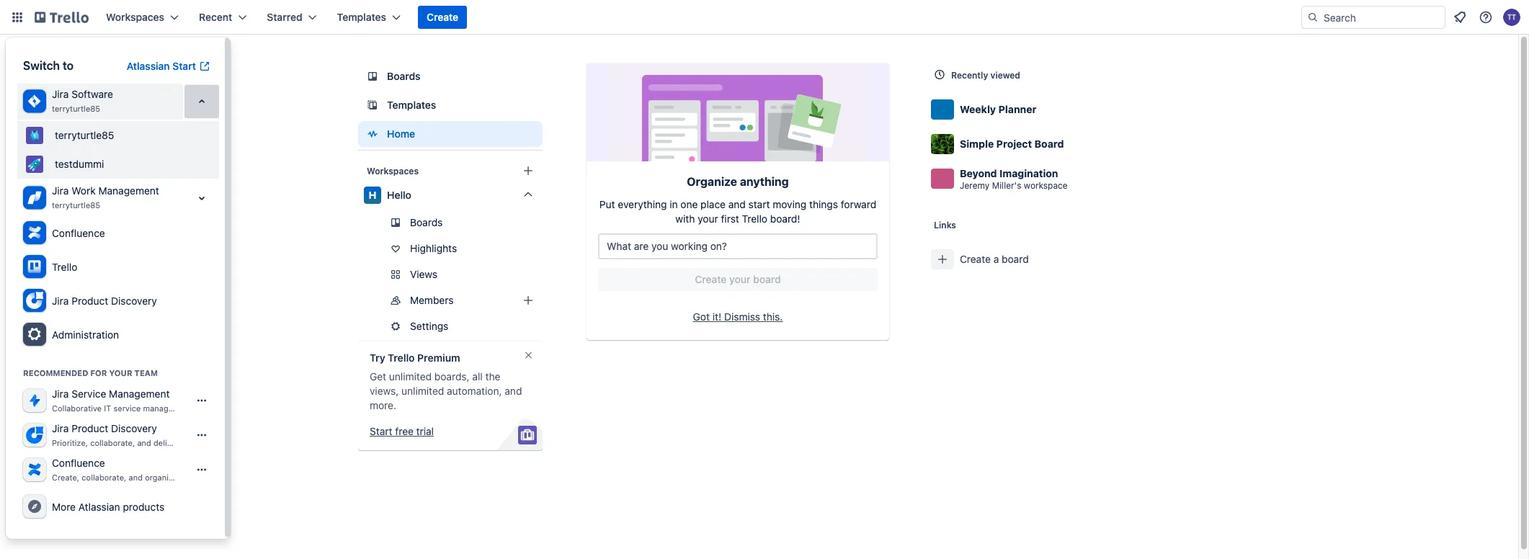 Task type: locate. For each thing, give the bounding box(es) containing it.
viewed
[[991, 70, 1021, 80]]

for
[[90, 369, 107, 378]]

0 vertical spatial product
[[72, 295, 108, 307]]

simple
[[960, 138, 994, 150]]

0 vertical spatial discovery
[[111, 295, 157, 307]]

templates inside dropdown button
[[337, 11, 386, 23]]

unlimited down boards,
[[402, 385, 444, 397]]

recent
[[199, 11, 232, 23]]

0 horizontal spatial atlassian
[[78, 501, 120, 513]]

create a board
[[960, 253, 1029, 265]]

jira service management options menu image
[[196, 395, 208, 407]]

create inside primary 'element'
[[427, 11, 459, 23]]

0 vertical spatial board
[[1002, 253, 1029, 265]]

board up this.
[[754, 274, 781, 286]]

1 boards link from the top
[[358, 63, 543, 89]]

boards link up templates "link"
[[358, 63, 543, 89]]

confluence create, collaborate, and organize your work
[[52, 457, 217, 483]]

0 vertical spatial unlimited
[[389, 371, 432, 383]]

jira product discovery
[[52, 295, 157, 307]]

1 vertical spatial create
[[960, 253, 991, 265]]

1 vertical spatial boards
[[410, 217, 443, 229]]

0 vertical spatial confluence
[[52, 227, 105, 239]]

board
[[1002, 253, 1029, 265], [754, 274, 781, 286]]

jira down recommended
[[52, 388, 69, 400]]

collaborate, inside confluence create, collaborate, and organize your work
[[82, 473, 126, 483]]

jira for jira software terryturtle85
[[52, 88, 69, 100]]

board inside create a board button
[[1002, 253, 1029, 265]]

and left organize
[[129, 473, 143, 483]]

start
[[749, 199, 770, 211]]

board
[[1035, 138, 1065, 150]]

trello up jira product discovery
[[52, 261, 77, 273]]

put
[[600, 199, 615, 211]]

boards link for highlights
[[358, 211, 543, 234]]

terryturtle85 down software
[[52, 104, 100, 114]]

5 jira from the top
[[52, 423, 69, 435]]

jira software terryturtle85
[[52, 88, 113, 114]]

start
[[173, 60, 196, 72], [370, 426, 393, 438]]

jira up prioritize, on the left bottom of page
[[52, 423, 69, 435]]

0 vertical spatial boards
[[387, 70, 421, 82]]

0 vertical spatial management
[[98, 185, 159, 197]]

home image
[[364, 125, 381, 143]]

recommended
[[23, 369, 88, 378]]

start inside button
[[370, 426, 393, 438]]

2 boards link from the top
[[358, 211, 543, 234]]

2 confluence from the top
[[52, 457, 105, 469]]

1 vertical spatial boards link
[[358, 211, 543, 234]]

jira down to
[[52, 88, 69, 100]]

administration link
[[17, 318, 219, 352]]

2 discovery from the top
[[111, 423, 157, 435]]

create a workspace image
[[520, 162, 537, 180]]

and left deliver
[[137, 439, 151, 448]]

confluence inside confluence link
[[52, 227, 105, 239]]

recently viewed
[[952, 70, 1021, 80]]

boards for highlights
[[410, 217, 443, 229]]

create
[[427, 11, 459, 23], [960, 253, 991, 265], [695, 274, 727, 286]]

2 jira from the top
[[52, 185, 69, 197]]

atlassian start link
[[118, 55, 219, 78]]

1 horizontal spatial start
[[370, 426, 393, 438]]

templates up the home
[[387, 99, 436, 111]]

jira for jira product discovery prioritize, collaborate, and deliver new ideas
[[52, 423, 69, 435]]

product up administration
[[72, 295, 108, 307]]

0 vertical spatial your
[[698, 213, 719, 225]]

jira for jira work management terryturtle85
[[52, 185, 69, 197]]

create button
[[418, 6, 467, 29]]

2 horizontal spatial trello
[[742, 213, 768, 225]]

workspaces button
[[97, 6, 187, 29]]

work
[[199, 473, 217, 483]]

0 horizontal spatial start
[[173, 60, 196, 72]]

2 vertical spatial trello
[[388, 352, 415, 364]]

trello right try
[[388, 352, 415, 364]]

3 jira from the top
[[52, 295, 69, 307]]

terryturtle85 up testdummi in the left top of the page
[[55, 129, 114, 141]]

a
[[994, 253, 1000, 265]]

discovery inside the jira product discovery prioritize, collaborate, and deliver new ideas
[[111, 423, 157, 435]]

your inside button
[[730, 274, 751, 286]]

0 vertical spatial atlassian
[[127, 60, 170, 72]]

create inside button
[[960, 253, 991, 265]]

0 horizontal spatial trello
[[52, 261, 77, 273]]

jira product discovery options menu image
[[196, 430, 208, 441]]

starred button
[[258, 6, 326, 29]]

boards link up 'highlights' link
[[358, 211, 543, 234]]

management inside jira work management terryturtle85
[[98, 185, 159, 197]]

1 vertical spatial product
[[72, 423, 108, 435]]

home link
[[358, 121, 543, 147]]

1 vertical spatial start
[[370, 426, 393, 438]]

2 horizontal spatial your
[[730, 274, 751, 286]]

boards for templates
[[387, 70, 421, 82]]

board inside create your board button
[[754, 274, 781, 286]]

1 horizontal spatial create
[[695, 274, 727, 286]]

1 horizontal spatial atlassian
[[127, 60, 170, 72]]

and up first at the left top of the page
[[729, 199, 746, 211]]

workspaces inside dropdown button
[[106, 11, 164, 23]]

trello down start
[[742, 213, 768, 225]]

jira inside jira work management terryturtle85
[[52, 185, 69, 197]]

0 vertical spatial create
[[427, 11, 459, 23]]

confluence link
[[17, 216, 219, 250]]

jira inside "jira service management collaborative it service management"
[[52, 388, 69, 400]]

collaborate,
[[90, 439, 135, 448], [82, 473, 126, 483]]

collaborate, up more atlassian products
[[82, 473, 126, 483]]

0 vertical spatial terryturtle85
[[52, 104, 100, 114]]

templates up board icon
[[337, 11, 386, 23]]

confluence inside confluence create, collaborate, and organize your work
[[52, 457, 105, 469]]

1 discovery from the top
[[111, 295, 157, 307]]

jira for jira product discovery
[[52, 295, 69, 307]]

atlassian
[[127, 60, 170, 72], [78, 501, 120, 513]]

boards link
[[358, 63, 543, 89], [358, 211, 543, 234]]

board right a
[[1002, 253, 1029, 265]]

0 horizontal spatial create
[[427, 11, 459, 23]]

discovery down service on the left of the page
[[111, 423, 157, 435]]

templates inside "link"
[[387, 99, 436, 111]]

links
[[934, 220, 957, 230]]

confluence
[[52, 227, 105, 239], [52, 457, 105, 469]]

views,
[[370, 385, 399, 397]]

1 vertical spatial templates
[[387, 99, 436, 111]]

this.
[[763, 311, 783, 323]]

got it! dismiss this.
[[693, 311, 783, 323]]

confluence up create,
[[52, 457, 105, 469]]

terry turtle (terryturtle) image
[[1504, 9, 1521, 26]]

premium
[[417, 352, 460, 364]]

atlassian down workspaces dropdown button
[[127, 60, 170, 72]]

and inside the jira product discovery prioritize, collaborate, and deliver new ideas
[[137, 439, 151, 448]]

1 vertical spatial board
[[754, 274, 781, 286]]

your inside confluence create, collaborate, and organize your work
[[180, 473, 196, 483]]

boards right board icon
[[387, 70, 421, 82]]

1 vertical spatial your
[[730, 274, 751, 286]]

product down "collaborative"
[[72, 423, 108, 435]]

boards,
[[435, 371, 470, 383]]

1 vertical spatial trello
[[52, 261, 77, 273]]

atlassian right more
[[78, 501, 120, 513]]

terryturtle85 inside jira work management terryturtle85
[[52, 201, 100, 210]]

in
[[670, 199, 678, 211]]

confluence for confluence create, collaborate, and organize your work
[[52, 457, 105, 469]]

jira inside jira software terryturtle85
[[52, 88, 69, 100]]

templates link
[[358, 92, 543, 118]]

2 vertical spatial terryturtle85
[[52, 201, 100, 210]]

moving
[[773, 199, 807, 211]]

testdummi link
[[17, 150, 219, 179]]

terryturtle85
[[52, 104, 100, 114], [55, 129, 114, 141], [52, 201, 100, 210]]

discovery for jira product discovery
[[111, 295, 157, 307]]

management for jira service management
[[109, 388, 170, 400]]

forward
[[841, 199, 877, 211]]

collaborate, up confluence create, collaborate, and organize your work
[[90, 439, 135, 448]]

everything
[[618, 199, 667, 211]]

beyond imagination jeremy miller's workspace
[[960, 167, 1068, 191]]

0 vertical spatial trello
[[742, 213, 768, 225]]

and right automation,
[[505, 385, 522, 397]]

new
[[181, 439, 197, 448]]

1 vertical spatial discovery
[[111, 423, 157, 435]]

create,
[[52, 473, 79, 483]]

1 confluence from the top
[[52, 227, 105, 239]]

product for jira product discovery prioritize, collaborate, and deliver new ideas
[[72, 423, 108, 435]]

boards up highlights
[[410, 217, 443, 229]]

2 vertical spatial your
[[180, 473, 196, 483]]

workspaces
[[106, 11, 164, 23], [367, 166, 419, 176]]

1 horizontal spatial trello
[[388, 352, 415, 364]]

2 vertical spatial create
[[695, 274, 727, 286]]

unlimited up views,
[[389, 371, 432, 383]]

management down testdummi link
[[98, 185, 159, 197]]

create a board button
[[926, 242, 1172, 277]]

board!
[[771, 213, 801, 225]]

open information menu image
[[1479, 10, 1494, 25]]

0 horizontal spatial templates
[[337, 11, 386, 23]]

start up "collapse" image
[[173, 60, 196, 72]]

recommended for your team
[[23, 369, 158, 378]]

start left free
[[370, 426, 393, 438]]

jira
[[52, 88, 69, 100], [52, 185, 69, 197], [52, 295, 69, 307], [52, 388, 69, 400], [52, 423, 69, 435]]

0 vertical spatial collaborate,
[[90, 439, 135, 448]]

0 horizontal spatial board
[[754, 274, 781, 286]]

product
[[72, 295, 108, 307], [72, 423, 108, 435]]

jira service management collaborative it service management
[[52, 388, 192, 413]]

0 horizontal spatial your
[[180, 473, 196, 483]]

management for jira work management
[[98, 185, 159, 197]]

your
[[698, 213, 719, 225], [730, 274, 751, 286], [180, 473, 196, 483]]

trial
[[417, 426, 434, 438]]

0 vertical spatial boards link
[[358, 63, 543, 89]]

1 vertical spatial management
[[109, 388, 170, 400]]

product inside the jira product discovery prioritize, collaborate, and deliver new ideas
[[72, 423, 108, 435]]

and
[[729, 199, 746, 211], [505, 385, 522, 397], [137, 439, 151, 448], [129, 473, 143, 483]]

primary element
[[0, 0, 1530, 35]]

discovery for jira product discovery prioritize, collaborate, and deliver new ideas
[[111, 423, 157, 435]]

your down what are you working on? text box
[[730, 274, 751, 286]]

0 horizontal spatial workspaces
[[106, 11, 164, 23]]

1 horizontal spatial workspaces
[[367, 166, 419, 176]]

workspaces up "atlassian start"
[[106, 11, 164, 23]]

switch to
[[23, 59, 74, 72]]

management inside "jira service management collaborative it service management"
[[109, 388, 170, 400]]

and inside try trello premium get unlimited boards, all the views, unlimited automation, and more.
[[505, 385, 522, 397]]

1 jira from the top
[[52, 88, 69, 100]]

management up service on the left of the page
[[109, 388, 170, 400]]

workspaces up hello
[[367, 166, 419, 176]]

0 vertical spatial workspaces
[[106, 11, 164, 23]]

1 vertical spatial collaborate,
[[82, 473, 126, 483]]

put everything in one place and start moving things forward with your first trello board!
[[600, 199, 877, 225]]

2 horizontal spatial create
[[960, 253, 991, 265]]

unlimited
[[389, 371, 432, 383], [402, 385, 444, 397]]

settings image
[[26, 326, 43, 343]]

to
[[63, 59, 74, 72]]

jira left work
[[52, 185, 69, 197]]

template board image
[[364, 97, 381, 114]]

add image
[[520, 292, 537, 309]]

atlassian start
[[127, 60, 196, 72]]

organize
[[687, 175, 738, 189]]

service
[[72, 388, 106, 400]]

jira up administration
[[52, 295, 69, 307]]

terryturtle85 down work
[[52, 201, 100, 210]]

What are you working on? text field
[[598, 234, 878, 260]]

discovery down trello link
[[111, 295, 157, 307]]

boards link for templates
[[358, 63, 543, 89]]

0 vertical spatial templates
[[337, 11, 386, 23]]

views link
[[358, 263, 543, 286]]

1 horizontal spatial your
[[698, 213, 719, 225]]

jeremy
[[960, 181, 990, 191]]

collapse image
[[193, 93, 211, 110]]

administration
[[52, 329, 119, 341]]

1 product from the top
[[72, 295, 108, 307]]

4 jira from the top
[[52, 388, 69, 400]]

1 vertical spatial confluence
[[52, 457, 105, 469]]

settings link
[[358, 315, 543, 338]]

confluence down work
[[52, 227, 105, 239]]

your left work
[[180, 473, 196, 483]]

1 horizontal spatial templates
[[387, 99, 436, 111]]

1 horizontal spatial board
[[1002, 253, 1029, 265]]

switch to… image
[[10, 10, 25, 25]]

your down place
[[698, 213, 719, 225]]

jira inside the jira product discovery prioritize, collaborate, and deliver new ideas
[[52, 423, 69, 435]]

2 product from the top
[[72, 423, 108, 435]]



Task type: vqa. For each thing, say whether or not it's contained in the screenshot.
Create a board at the top right of page
yes



Task type: describe. For each thing, give the bounding box(es) containing it.
all
[[473, 371, 483, 383]]

create your board button
[[598, 268, 878, 291]]

ideas
[[199, 439, 219, 448]]

trello inside put everything in one place and start moving things forward with your first trello board!
[[742, 213, 768, 225]]

automation,
[[447, 385, 502, 397]]

weekly planner link
[[926, 92, 1172, 127]]

h
[[369, 189, 377, 201]]

work
[[72, 185, 96, 197]]

organize anything
[[687, 175, 789, 189]]

project
[[997, 138, 1033, 150]]

Search field
[[1319, 6, 1446, 28]]

it!
[[713, 311, 722, 323]]

templates button
[[329, 6, 410, 29]]

the
[[486, 371, 501, 383]]

imagination
[[1000, 167, 1059, 179]]

and inside confluence create, collaborate, and organize your work
[[129, 473, 143, 483]]

0 vertical spatial start
[[173, 60, 196, 72]]

members link
[[358, 289, 543, 312]]

it
[[104, 404, 111, 413]]

got it! dismiss this. button
[[598, 306, 878, 329]]

create for create your board
[[695, 274, 727, 286]]

home
[[387, 128, 415, 140]]

expand image
[[193, 190, 211, 207]]

create your board
[[695, 274, 781, 286]]

terryturtle85 link
[[17, 121, 219, 150]]

highlights
[[410, 243, 457, 255]]

more atlassian products link
[[17, 490, 219, 524]]

more
[[52, 501, 76, 513]]

workspace
[[1024, 181, 1068, 191]]

service
[[114, 404, 141, 413]]

testdummi
[[55, 158, 104, 170]]

got
[[693, 311, 710, 323]]

0 notifications image
[[1452, 9, 1469, 26]]

confluence for confluence
[[52, 227, 105, 239]]

1 vertical spatial unlimited
[[402, 385, 444, 397]]

confluence options menu image
[[196, 464, 208, 476]]

get
[[370, 371, 387, 383]]

trello inside try trello premium get unlimited boards, all the views, unlimited automation, and more.
[[388, 352, 415, 364]]

switch
[[23, 59, 60, 72]]

free
[[395, 426, 414, 438]]

try
[[370, 352, 385, 364]]

management
[[143, 404, 192, 413]]

try trello premium get unlimited boards, all the views, unlimited automation, and more.
[[370, 352, 522, 412]]

jira product discovery prioritize, collaborate, and deliver new ideas
[[52, 423, 219, 448]]

product for jira product discovery
[[72, 295, 108, 307]]

1 vertical spatial terryturtle85
[[55, 129, 114, 141]]

board for create your board
[[754, 274, 781, 286]]

recently
[[952, 70, 989, 80]]

search image
[[1308, 12, 1319, 23]]

board for create a board
[[1002, 253, 1029, 265]]

jira for jira service management collaborative it service management
[[52, 388, 69, 400]]

recent button
[[190, 6, 255, 29]]

board image
[[364, 68, 381, 85]]

weekly planner
[[960, 103, 1037, 115]]

terryturtle85 inside jira software terryturtle85
[[52, 104, 100, 114]]

start free trial
[[370, 426, 434, 438]]

one
[[681, 199, 698, 211]]

planner
[[999, 103, 1037, 115]]

first
[[721, 213, 740, 225]]

starred
[[267, 11, 303, 23]]

team
[[134, 369, 158, 378]]

anything
[[740, 175, 789, 189]]

and inside put everything in one place and start moving things forward with your first trello board!
[[729, 199, 746, 211]]

1 vertical spatial workspaces
[[367, 166, 419, 176]]

products
[[123, 501, 165, 513]]

with
[[676, 213, 695, 225]]

software
[[72, 88, 113, 100]]

back to home image
[[35, 6, 89, 29]]

create for create
[[427, 11, 459, 23]]

collaborative
[[52, 404, 102, 413]]

1 vertical spatial atlassian
[[78, 501, 120, 513]]

miller's
[[993, 181, 1022, 191]]

jira work management terryturtle85
[[52, 185, 159, 210]]

collaborate, inside the jira product discovery prioritize, collaborate, and deliver new ideas
[[90, 439, 135, 448]]

simple project board link
[[926, 127, 1172, 162]]

weekly
[[960, 103, 997, 115]]

simple project board
[[960, 138, 1065, 150]]

your inside put everything in one place and start moving things forward with your first trello board!
[[698, 213, 719, 225]]

highlights link
[[358, 237, 543, 260]]

trello link
[[17, 250, 219, 284]]

deliver
[[154, 439, 179, 448]]

prioritize,
[[52, 439, 88, 448]]

beyond
[[960, 167, 998, 179]]

place
[[701, 199, 726, 211]]

more atlassian products
[[52, 501, 165, 513]]

hello
[[387, 189, 412, 201]]

jira product discovery link
[[17, 284, 219, 318]]

create for create a board
[[960, 253, 991, 265]]

settings
[[410, 320, 449, 332]]

organize
[[145, 473, 177, 483]]

things
[[810, 199, 839, 211]]



